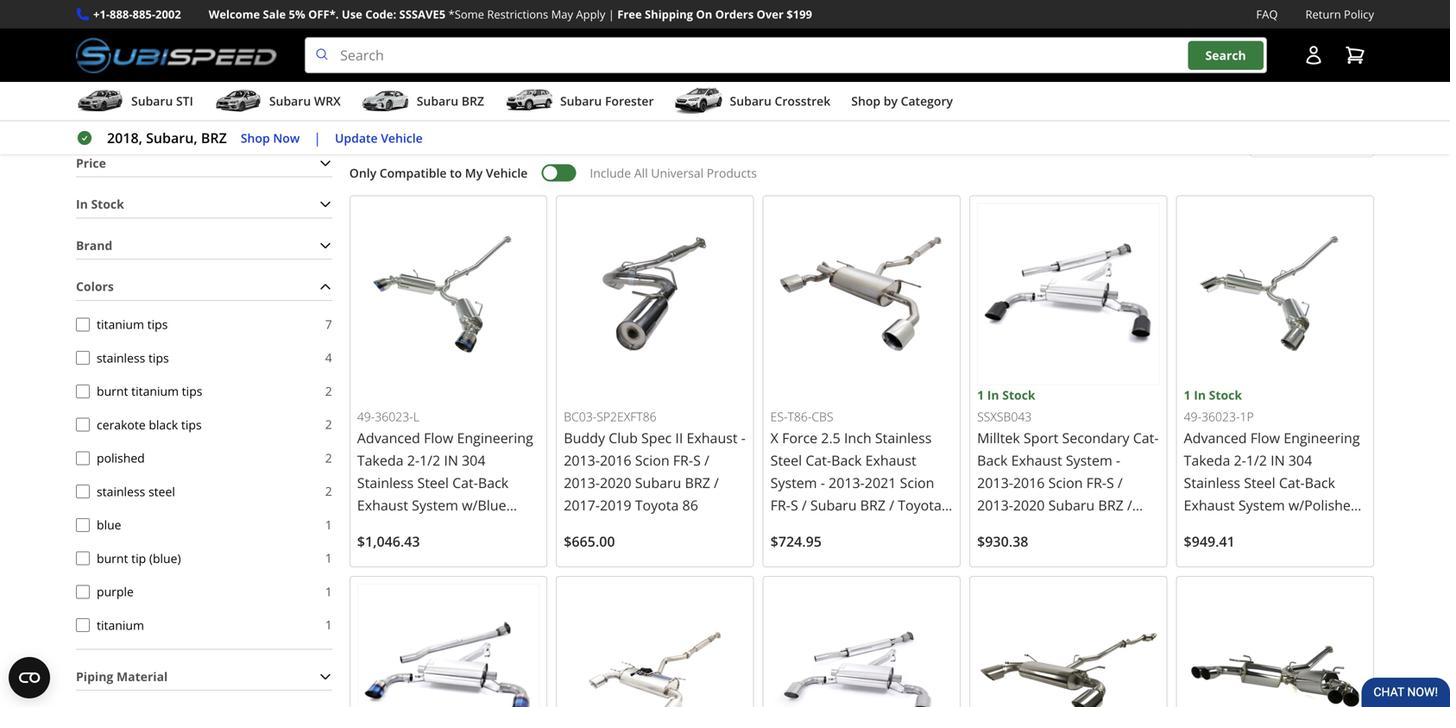 Task type: describe. For each thing, give the bounding box(es) containing it.
return policy link
[[1305, 5, 1374, 23]]

49- inside 49-36023-l advanced flow engineering takeda 2-1/2 in 304 stainless steel cat-back exhaust system w/blue flame tip h4-2.0l - 2013- 2016 scion fr-s / 2013-2020 subaru brz / 2017-2019 toyota 86
[[357, 409, 375, 425]]

search
[[1205, 47, 1246, 63]]

+1-888-885-2002 link
[[93, 5, 181, 23]]

subaru forester button
[[505, 86, 654, 120]]

shop for shop by category
[[851, 93, 881, 109]]

(blue)
[[149, 550, 181, 567]]

- inside 1 in stock 49-36023-1p advanced flow engineering takeda 2-1/2 in 304 stainless steel cat-back exhaust system w/polished tip h4-2.0l - 2013-2016 scion fr-s / 2013-2020 subaru brz / 2017-2019 toyota 86
[[1260, 519, 1264, 537]]

spec
[[641, 429, 672, 448]]

es-t86-cbs x force 2.5 inch stainless steel cat-back exhaust system - 2013-2021 scion fr-s / subaru brz / toyota 86
[[771, 409, 942, 537]]

faq
[[1256, 6, 1278, 22]]

purple
[[97, 584, 134, 600]]

to
[[450, 165, 462, 181]]

sti
[[176, 93, 193, 109]]

fr- inside 1 in stock ssxsb043 milltek sport secondary cat- back exhaust system - 2013-2016 scion fr-s / 2013-2020 subaru brz / 2017-2020 toyota 86
[[1086, 474, 1107, 492]]

stock inside dropdown button
[[91, 196, 124, 212]]

2017- inside bc03-sp2exft86 buddy club spec ii exhaust - 2013-2016 scion fr-s / 2013-2020 subaru brz / 2017-2019 toyota 86
[[564, 496, 600, 515]]

x
[[771, 429, 778, 448]]

price button
[[76, 150, 332, 177]]

$665.00
[[564, 533, 615, 551]]

black
[[149, 417, 178, 433]]

$1,046.43
[[357, 533, 420, 551]]

subaru,
[[146, 129, 197, 147]]

advanced inside 49-36023-l advanced flow engineering takeda 2-1/2 in 304 stainless steel cat-back exhaust system w/blue flame tip h4-2.0l - 2013- 2016 scion fr-s / 2013-2020 subaru brz / 2017-2019 toyota 86
[[357, 429, 420, 448]]

ssxsb043
[[977, 409, 1032, 425]]

s inside 49-36023-l advanced flow engineering takeda 2-1/2 in 304 stainless steel cat-back exhaust system w/blue flame tip h4-2.0l - 2013- 2016 scion fr-s / 2013-2020 subaru brz / 2017-2019 toyota 86
[[450, 541, 458, 560]]

burnt tip (blue)
[[97, 550, 181, 567]]

stainless inside 49-36023-l advanced flow engineering takeda 2-1/2 in 304 stainless steel cat-back exhaust system w/blue flame tip h4-2.0l - 2013- 2016 scion fr-s / 2013-2020 subaru brz / 2017-2019 toyota 86
[[357, 474, 414, 492]]

subaru brz
[[417, 93, 484, 109]]

l
[[413, 409, 419, 425]]

crosstrek
[[775, 93, 831, 109]]

2020 inside bc03-sp2exft86 buddy club spec ii exhaust - 2013-2016 scion fr-s / 2013-2020 subaru brz / 2017-2019 toyota 86
[[600, 474, 631, 492]]

wrx
[[314, 93, 341, 109]]

subaru inside 49-36023-l advanced flow engineering takeda 2-1/2 in 304 stainless steel cat-back exhaust system w/blue flame tip h4-2.0l - 2013- 2016 scion fr-s / 2013-2020 subaru brz / 2017-2019 toyota 86
[[357, 564, 403, 582]]

stock for advanced flow engineering takeda 2-1/2 in 304 stainless steel cat-back exhaust system w/polished tip h4-2.0l - 2013-2016 scion fr-s / 2013-2020 subaru brz / 2017-2019 toyota 86
[[1209, 387, 1242, 403]]

a subaru sti thumbnail image image
[[76, 88, 124, 114]]

return policy
[[1305, 6, 1374, 22]]

bc03-sp2exft86 buddy club spec ii exhaust - 2013-2016 scion fr-s / 2013-2020 subaru brz / 2017-2019 toyota 86
[[564, 409, 746, 515]]

engineering inside 1 in stock 49-36023-1p advanced flow engineering takeda 2-1/2 in 304 stainless steel cat-back exhaust system w/polished tip h4-2.0l - 2013-2016 scion fr-s / 2013-2020 subaru brz / 2017-2019 toyota 86
[[1284, 429, 1360, 448]]

colors
[[76, 278, 114, 295]]

shipping
[[645, 6, 693, 22]]

2 for steel
[[325, 483, 332, 500]]

shop by category button
[[851, 86, 953, 120]]

search button
[[1188, 41, 1263, 70]]

2019 inside 49-36023-l advanced flow engineering takeda 2-1/2 in 304 stainless steel cat-back exhaust system w/blue flame tip h4-2.0l - 2013- 2016 scion fr-s / 2013-2020 subaru brz / 2017-2019 toyota 86
[[481, 564, 512, 582]]

faq link
[[1256, 5, 1278, 23]]

titanium for titanium tips
[[97, 316, 144, 333]]

tips up burnt titanium tips
[[148, 350, 169, 366]]

titanium tips
[[97, 316, 168, 333]]

brz inside 49-36023-l advanced flow engineering takeda 2-1/2 in 304 stainless steel cat-back exhaust system w/blue flame tip h4-2.0l - 2013- 2016 scion fr-s / 2013-2020 subaru brz / 2017-2019 toyota 86
[[407, 564, 432, 582]]

apply
[[576, 6, 605, 22]]

1 inside 1 in stock 49-36023-1p advanced flow engineering takeda 2-1/2 in 304 stainless steel cat-back exhaust system w/polished tip h4-2.0l - 2013-2016 scion fr-s / 2013-2020 subaru brz / 2017-2019 toyota 86
[[1184, 387, 1191, 403]]

polished
[[97, 450, 145, 467]]

- inside the es-t86-cbs x force 2.5 inch stainless steel cat-back exhaust system - 2013-2021 scion fr-s / subaru brz / toyota 86
[[821, 474, 825, 492]]

1 for blue
[[325, 517, 332, 533]]

tip inside 49-36023-l advanced flow engineering takeda 2-1/2 in 304 stainless steel cat-back exhaust system w/blue flame tip h4-2.0l - 2013- 2016 scion fr-s / 2013-2020 subaru brz / 2017-2019 toyota 86
[[400, 519, 419, 537]]

subaru left forester
[[560, 93, 602, 109]]

brz inside bc03-sp2exft86 buddy club spec ii exhaust - 2013-2016 scion fr-s / 2013-2020 subaru brz / 2017-2019 toyota 86
[[685, 474, 710, 492]]

purple button
[[76, 585, 90, 599]]

in inside 1 in stock 49-36023-1p advanced flow engineering takeda 2-1/2 in 304 stainless steel cat-back exhaust system w/polished tip h4-2.0l - 2013-2016 scion fr-s / 2013-2020 subaru brz / 2017-2019 toyota 86
[[1271, 451, 1285, 470]]

$930.38
[[977, 533, 1028, 551]]

ii
[[675, 429, 683, 448]]

fr- inside 49-36023-l advanced flow engineering takeda 2-1/2 in 304 stainless steel cat-back exhaust system w/blue flame tip h4-2.0l - 2013- 2016 scion fr-s / 2013-2020 subaru brz / 2017-2019 toyota 86
[[430, 541, 450, 560]]

blue
[[97, 517, 121, 533]]

titanium button
[[76, 619, 90, 633]]

brz inside 1 in stock ssxsb043 milltek sport secondary cat- back exhaust system - 2013-2016 scion fr-s / 2013-2020 subaru brz / 2017-2020 toyota 86
[[1098, 496, 1124, 515]]

blue button
[[76, 519, 90, 532]]

brz inside 1 in stock 49-36023-1p advanced flow engineering takeda 2-1/2 in 304 stainless steel cat-back exhaust system w/polished tip h4-2.0l - 2013-2016 scion fr-s / 2013-2020 subaru brz / 2017-2019 toyota 86
[[1234, 564, 1259, 582]]

tip inside 1 in stock 49-36023-1p advanced flow engineering takeda 2-1/2 in 304 stainless steel cat-back exhaust system w/polished tip h4-2.0l - 2013-2016 scion fr-s / 2013-2020 subaru brz / 2017-2019 toyota 86
[[1184, 519, 1203, 537]]

force
[[782, 429, 818, 448]]

in stock
[[76, 196, 124, 212]]

w/polished
[[1289, 496, 1359, 515]]

es-
[[771, 409, 788, 425]]

a subaru wrx thumbnail image image
[[214, 88, 262, 114]]

2018,
[[107, 129, 142, 147]]

buddy club spec ii exhaust - 2013-2016 scion fr-s / 2013-2020 subaru brz / 2017-2019 toyota 86 image
[[564, 203, 746, 386]]

colors button
[[76, 274, 332, 300]]

fr- inside 1 in stock 49-36023-1p advanced flow engineering takeda 2-1/2 in 304 stainless steel cat-back exhaust system w/polished tip h4-2.0l - 2013-2016 scion fr-s / 2013-2020 subaru brz / 2017-2019 toyota 86
[[1222, 541, 1242, 560]]

shop for shop now
[[241, 130, 270, 146]]

in stock button
[[76, 191, 332, 218]]

2- inside 49-36023-l advanced flow engineering takeda 2-1/2 in 304 stainless steel cat-back exhaust system w/blue flame tip h4-2.0l - 2013- 2016 scion fr-s / 2013-2020 subaru brz / 2017-2019 toyota 86
[[407, 451, 420, 470]]

63 results
[[349, 128, 407, 145]]

*some
[[448, 6, 484, 22]]

cat- inside the es-t86-cbs x force 2.5 inch stainless steel cat-back exhaust system - 2013-2021 scion fr-s / subaru brz / toyota 86
[[806, 451, 831, 470]]

- inside 1 in stock ssxsb043 milltek sport secondary cat- back exhaust system - 2013-2016 scion fr-s / 2013-2020 subaru brz / 2017-2020 toyota 86
[[1116, 451, 1120, 470]]

cerakote black tips button
[[76, 418, 90, 432]]

1 vertical spatial titanium
[[131, 383, 179, 400]]

s inside 1 in stock ssxsb043 milltek sport secondary cat- back exhaust system - 2013-2016 scion fr-s / 2013-2020 subaru brz / 2017-2020 toyota 86
[[1107, 474, 1114, 492]]

vehicle inside button
[[381, 130, 423, 146]]

cat- inside 1 in stock 49-36023-1p advanced flow engineering takeda 2-1/2 in 304 stainless steel cat-back exhaust system w/polished tip h4-2.0l - 2013-2016 scion fr-s / 2013-2020 subaru brz / 2017-2019 toyota 86
[[1279, 474, 1305, 492]]

2- inside 1 in stock 49-36023-1p advanced flow engineering takeda 2-1/2 in 304 stainless steel cat-back exhaust system w/polished tip h4-2.0l - 2013-2016 scion fr-s / 2013-2020 subaru brz / 2017-2019 toyota 86
[[1234, 451, 1246, 470]]

burnt tip (blue) button
[[76, 552, 90, 566]]

subaru left the sti
[[131, 93, 173, 109]]

2 for black
[[325, 417, 332, 433]]

universal
[[651, 165, 704, 181]]

1/2 inside 1 in stock 49-36023-1p advanced flow engineering takeda 2-1/2 in 304 stainless steel cat-back exhaust system w/polished tip h4-2.0l - 2013-2016 scion fr-s / 2013-2020 subaru brz / 2017-2019 toyota 86
[[1246, 451, 1267, 470]]

results
[[366, 128, 407, 145]]

1 horizontal spatial |
[[608, 6, 614, 22]]

may
[[551, 6, 573, 22]]

flow inside 49-36023-l advanced flow engineering takeda 2-1/2 in 304 stainless steel cat-back exhaust system w/blue flame tip h4-2.0l - 2013- 2016 scion fr-s / 2013-2020 subaru brz / 2017-2019 toyota 86
[[424, 429, 453, 448]]

steel inside 49-36023-l advanced flow engineering takeda 2-1/2 in 304 stainless steel cat-back exhaust system w/blue flame tip h4-2.0l - 2013- 2016 scion fr-s / 2013-2020 subaru brz / 2017-2019 toyota 86
[[417, 474, 449, 492]]

cat- inside 49-36023-l advanced flow engineering takeda 2-1/2 in 304 stainless steel cat-back exhaust system w/blue flame tip h4-2.0l - 2013- 2016 scion fr-s / 2013-2020 subaru brz / 2017-2019 toyota 86
[[452, 474, 478, 492]]

stock for milltek sport secondary cat- back exhaust system - 2013-2016 scion fr-s / 2013-2020 subaru brz / 2017-2020 toyota 86
[[1002, 387, 1035, 403]]

exhaust inside bc03-sp2exft86 buddy club spec ii exhaust - 2013-2016 scion fr-s / 2013-2020 subaru brz / 2017-2019 toyota 86
[[687, 429, 738, 448]]

shop now link
[[241, 128, 300, 148]]

only
[[349, 165, 376, 181]]

titanium for titanium
[[97, 617, 144, 634]]

advanced inside 1 in stock 49-36023-1p advanced flow engineering takeda 2-1/2 in 304 stainless steel cat-back exhaust system w/polished tip h4-2.0l - 2013-2016 scion fr-s / 2013-2020 subaru brz / 2017-2019 toyota 86
[[1184, 429, 1247, 448]]

update vehicle button
[[335, 128, 423, 148]]

sp2exft86
[[597, 409, 657, 425]]

burnt titanium tips
[[97, 383, 202, 400]]

scion inside bc03-sp2exft86 buddy club spec ii exhaust - 2013-2016 scion fr-s / 2013-2020 subaru brz / 2017-2019 toyota 86
[[635, 451, 669, 470]]

304 inside 49-36023-l advanced flow engineering takeda 2-1/2 in 304 stainless steel cat-back exhaust system w/blue flame tip h4-2.0l - 2013- 2016 scion fr-s / 2013-2020 subaru brz / 2017-2019 toyota 86
[[462, 451, 485, 470]]

ft-86 speedfactory remark catback exhaust - 2013-2021 scion fr-s / subaru brz / toyota 86 image
[[1184, 584, 1366, 708]]

2 for titanium
[[325, 383, 332, 400]]

subaru inside dropdown button
[[730, 93, 772, 109]]

toyota inside 1 in stock 49-36023-1p advanced flow engineering takeda 2-1/2 in 304 stainless steel cat-back exhaust system w/polished tip h4-2.0l - 2013-2016 scion fr-s / 2013-2020 subaru brz / 2017-2019 toyota 86
[[1184, 586, 1228, 605]]

shop now
[[241, 130, 300, 146]]

inch
[[844, 429, 872, 448]]

2016 inside 1 in stock ssxsb043 milltek sport secondary cat- back exhaust system - 2013-2016 scion fr-s / 2013-2020 subaru brz / 2017-2020 toyota 86
[[1013, 474, 1045, 492]]

brand
[[76, 237, 112, 254]]

back inside the es-t86-cbs x force 2.5 inch stainless steel cat-back exhaust system - 2013-2021 scion fr-s / subaru brz / toyota 86
[[831, 451, 862, 470]]

2020 inside 1 in stock 49-36023-1p advanced flow engineering takeda 2-1/2 in 304 stainless steel cat-back exhaust system w/polished tip h4-2.0l - 2013-2016 scion fr-s / 2013-2020 subaru brz / 2017-2019 toyota 86
[[1298, 541, 1329, 560]]

1 for purple
[[325, 584, 332, 600]]

return
[[1305, 6, 1341, 22]]

over
[[757, 6, 784, 22]]

cat- inside 1 in stock ssxsb043 milltek sport secondary cat- back exhaust system - 2013-2016 scion fr-s / 2013-2020 subaru brz / 2017-2020 toyota 86
[[1133, 429, 1159, 448]]

subaru inside 1 in stock ssxsb043 milltek sport secondary cat- back exhaust system - 2013-2016 scion fr-s / 2013-2020 subaru brz / 2017-2020 toyota 86
[[1048, 496, 1095, 515]]

s inside 1 in stock 49-36023-1p advanced flow engineering takeda 2-1/2 in 304 stainless steel cat-back exhaust system w/polished tip h4-2.0l - 2013-2016 scion fr-s / 2013-2020 subaru brz / 2017-2019 toyota 86
[[1242, 541, 1250, 560]]

products
[[707, 165, 757, 181]]

a subaru brz thumbnail image image
[[361, 88, 410, 114]]

w/blue
[[462, 496, 506, 515]]

1 inside 1 in stock ssxsb043 milltek sport secondary cat- back exhaust system - 2013-2016 scion fr-s / 2013-2020 subaru brz / 2017-2020 toyota 86
[[977, 387, 984, 403]]

now
[[273, 130, 300, 146]]

scion inside 1 in stock 49-36023-1p advanced flow engineering takeda 2-1/2 in 304 stainless steel cat-back exhaust system w/polished tip h4-2.0l - 2013-2016 scion fr-s / 2013-2020 subaru brz / 2017-2019 toyota 86
[[1184, 541, 1218, 560]]

3 2 from the top
[[325, 450, 332, 466]]

steel inside the es-t86-cbs x force 2.5 inch stainless steel cat-back exhaust system - 2013-2021 scion fr-s / subaru brz / toyota 86
[[771, 451, 802, 470]]

bc03-
[[564, 409, 597, 425]]

subaru right a subaru brz thumbnail image
[[417, 93, 458, 109]]

buddy
[[564, 429, 605, 448]]

subaru wrx button
[[214, 86, 341, 120]]

update
[[335, 130, 378, 146]]

all
[[634, 165, 648, 181]]

subaru inside 1 in stock 49-36023-1p advanced flow engineering takeda 2-1/2 in 304 stainless steel cat-back exhaust system w/polished tip h4-2.0l - 2013-2016 scion fr-s / 2013-2020 subaru brz / 2017-2019 toyota 86
[[1184, 564, 1230, 582]]

stainless steel button
[[76, 485, 90, 499]]

piping material
[[76, 669, 168, 685]]

secondary
[[1062, 429, 1129, 448]]

include all universal products
[[590, 165, 757, 181]]

button image
[[1303, 45, 1324, 66]]

forester
[[605, 93, 654, 109]]

1 for titanium
[[325, 617, 332, 634]]

2019 inside bc03-sp2exft86 buddy club spec ii exhaust - 2013-2016 scion fr-s / 2013-2020 subaru brz / 2017-2019 toyota 86
[[600, 496, 631, 515]]



Task type: locate. For each thing, give the bounding box(es) containing it.
stock up 'ssxsb043' at right bottom
[[1002, 387, 1035, 403]]

steel
[[148, 484, 175, 500]]

49-
[[357, 409, 375, 425], [1184, 409, 1202, 425]]

stock up the brand
[[91, 196, 124, 212]]

system left the w/blue
[[412, 496, 458, 515]]

2019 down w/polished at the bottom right of the page
[[1307, 564, 1339, 582]]

1 h4- from the left
[[423, 519, 445, 537]]

code:
[[365, 6, 396, 22]]

polished button
[[76, 452, 90, 465]]

a subaru forester thumbnail image image
[[505, 88, 553, 114]]

club
[[609, 429, 638, 448]]

system down force
[[771, 474, 817, 492]]

0 horizontal spatial engineering
[[457, 429, 533, 448]]

stainless down the titanium tips
[[97, 350, 145, 366]]

subaru sti
[[131, 93, 193, 109]]

toyota inside 1 in stock ssxsb043 milltek sport secondary cat- back exhaust system - 2013-2016 scion fr-s / 2013-2020 subaru brz / 2017-2020 toyota 86
[[1048, 519, 1092, 537]]

sport
[[1024, 429, 1058, 448]]

system inside 49-36023-l advanced flow engineering takeda 2-1/2 in 304 stainless steel cat-back exhaust system w/blue flame tip h4-2.0l - 2013- 2016 scion fr-s / 2013-2020 subaru brz / 2017-2019 toyota 86
[[412, 496, 458, 515]]

back inside 1 in stock 49-36023-1p advanced flow engineering takeda 2-1/2 in 304 stainless steel cat-back exhaust system w/polished tip h4-2.0l - 2013-2016 scion fr-s / 2013-2020 subaru brz / 2017-2019 toyota 86
[[1305, 474, 1335, 492]]

exhaust inside the es-t86-cbs x force 2.5 inch stainless steel cat-back exhaust system - 2013-2021 scion fr-s / subaru brz / toyota 86
[[865, 451, 916, 470]]

0 horizontal spatial in
[[444, 451, 458, 470]]

- down 2.5
[[821, 474, 825, 492]]

stock inside 1 in stock 49-36023-1p advanced flow engineering takeda 2-1/2 in 304 stainless steel cat-back exhaust system w/polished tip h4-2.0l - 2013-2016 scion fr-s / 2013-2020 subaru brz / 2017-2019 toyota 86
[[1209, 387, 1242, 403]]

1 2 from the top
[[325, 383, 332, 400]]

5%
[[289, 6, 305, 22]]

0 horizontal spatial tip
[[400, 519, 419, 537]]

2019
[[600, 496, 631, 515], [481, 564, 512, 582], [1307, 564, 1339, 582]]

1 in stock 49-36023-1p advanced flow engineering takeda 2-1/2 in 304 stainless steel cat-back exhaust system w/polished tip h4-2.0l - 2013-2016 scion fr-s / 2013-2020 subaru brz / 2017-2019 toyota 86
[[1184, 387, 1360, 605]]

2 takeda from the left
[[1184, 451, 1230, 470]]

takeda inside 1 in stock 49-36023-1p advanced flow engineering takeda 2-1/2 in 304 stainless steel cat-back exhaust system w/polished tip h4-2.0l - 2013-2016 scion fr-s / 2013-2020 subaru brz / 2017-2019 toyota 86
[[1184, 451, 1230, 470]]

toyota inside the es-t86-cbs x force 2.5 inch stainless steel cat-back exhaust system - 2013-2021 scion fr-s / subaru brz / toyota 86
[[898, 496, 942, 515]]

2.0l inside 49-36023-l advanced flow engineering takeda 2-1/2 in 304 stainless steel cat-back exhaust system w/blue flame tip h4-2.0l - 2013- 2016 scion fr-s / 2013-2020 subaru brz / 2017-2019 toyota 86
[[445, 519, 472, 537]]

0 vertical spatial milltek sport secondary cat-back exhaust system - 2013-2016 scion fr-s / 2013-2020 subaru brz / 2017-2020 toyota 86 image
[[977, 203, 1160, 386]]

0 vertical spatial stainless
[[97, 350, 145, 366]]

stainless
[[97, 350, 145, 366], [97, 484, 145, 500]]

stock inside 1 in stock ssxsb043 milltek sport secondary cat- back exhaust system - 2013-2016 scion fr-s / 2013-2020 subaru brz / 2017-2020 toyota 86
[[1002, 387, 1035, 403]]

tips
[[147, 316, 168, 333], [148, 350, 169, 366], [182, 383, 202, 400], [181, 417, 202, 433]]

piping material button
[[76, 664, 332, 691]]

304 inside 1 in stock 49-36023-1p advanced flow engineering takeda 2-1/2 in 304 stainless steel cat-back exhaust system w/polished tip h4-2.0l - 2013-2016 scion fr-s / 2013-2020 subaru brz / 2017-2019 toyota 86
[[1288, 451, 1312, 470]]

subaru down $1,046.43
[[357, 564, 403, 582]]

steel down 'x'
[[771, 451, 802, 470]]

7
[[325, 316, 332, 333]]

stainless right inch
[[875, 429, 932, 448]]

back down milltek
[[977, 451, 1008, 470]]

0 horizontal spatial 2019
[[481, 564, 512, 582]]

1 horizontal spatial takeda
[[1184, 451, 1230, 470]]

burnt right burnt titanium tips button
[[97, 383, 128, 400]]

1 takeda from the left
[[357, 451, 404, 470]]

takeda inside 49-36023-l advanced flow engineering takeda 2-1/2 in 304 stainless steel cat-back exhaust system w/blue flame tip h4-2.0l - 2013- 2016 scion fr-s / 2013-2020 subaru brz / 2017-2019 toyota 86
[[357, 451, 404, 470]]

1 horizontal spatial 2.0l
[[1230, 519, 1256, 537]]

| right now
[[314, 129, 321, 147]]

2 2- from the left
[[1234, 451, 1246, 470]]

advanced down l at the bottom left of page
[[357, 429, 420, 448]]

1 vertical spatial stainless
[[97, 484, 145, 500]]

0 horizontal spatial advanced
[[357, 429, 420, 448]]

update vehicle
[[335, 130, 423, 146]]

category
[[901, 93, 953, 109]]

in for milltek sport secondary cat- back exhaust system - 2013-2016 scion fr-s / 2013-2020 subaru brz / 2017-2020 toyota 86
[[987, 387, 999, 403]]

+1-
[[93, 6, 110, 22]]

engineering inside 49-36023-l advanced flow engineering takeda 2-1/2 in 304 stainless steel cat-back exhaust system w/blue flame tip h4-2.0l - 2013- 2016 scion fr-s / 2013-2020 subaru brz / 2017-2019 toyota 86
[[457, 429, 533, 448]]

86 inside bc03-sp2exft86 buddy club spec ii exhaust - 2013-2016 scion fr-s / 2013-2020 subaru brz / 2017-2019 toyota 86
[[682, 496, 698, 515]]

2 2 from the top
[[325, 417, 332, 433]]

0 vertical spatial shop
[[851, 93, 881, 109]]

advanced flow engineering takeda 2-1/2 in 304 stainless steel cat-back exhaust system w/polished tip h4-2.0l - 2013-2016 scion fr-s / 2013-2020 subaru brz / 2017-2019 toyota 86 image
[[1184, 203, 1366, 386]]

1p
[[1240, 409, 1254, 425]]

2.0l inside 1 in stock 49-36023-1p advanced flow engineering takeda 2-1/2 in 304 stainless steel cat-back exhaust system w/polished tip h4-2.0l - 2013-2016 scion fr-s / 2013-2020 subaru brz / 2017-2019 toyota 86
[[1230, 519, 1256, 537]]

subaru up now
[[269, 93, 311, 109]]

1 horizontal spatial vehicle
[[486, 165, 528, 181]]

4 2 from the top
[[325, 483, 332, 500]]

1 vertical spatial vehicle
[[486, 165, 528, 181]]

2 h4- from the left
[[1207, 519, 1230, 537]]

stainless
[[875, 429, 932, 448], [357, 474, 414, 492], [1184, 474, 1240, 492]]

orders
[[715, 6, 754, 22]]

advanced
[[357, 429, 420, 448], [1184, 429, 1247, 448]]

tip
[[131, 550, 146, 567]]

vehicle up compatible
[[381, 130, 423, 146]]

advanced flow engineering takeda 2-1/2 in 304 stainless steel cat-back exhaust system w/blue flame tip h4-2.0l - 2013-2016 scion fr-s / 2013-2020 subaru brz / 2017-2019 toyota 86 image
[[357, 203, 540, 386]]

0 horizontal spatial takeda
[[357, 451, 404, 470]]

scion
[[635, 451, 669, 470], [1048, 474, 1083, 492], [900, 474, 934, 492], [392, 541, 427, 560], [1184, 541, 1218, 560]]

2 in from the left
[[1271, 451, 1285, 470]]

shop left now
[[241, 130, 270, 146]]

1 flow from the left
[[424, 429, 453, 448]]

1 vertical spatial |
[[314, 129, 321, 147]]

+1-888-885-2002
[[93, 6, 181, 22]]

1 horizontal spatial milltek sport secondary cat-back exhaust system - 2013-2016 scion fr-s / 2013-2020 subaru brz / 2017-2020 toyota 86 image
[[977, 203, 1160, 386]]

titanium up cerakote black tips
[[131, 383, 179, 400]]

sssave5
[[399, 6, 446, 22]]

2017- inside 49-36023-l advanced flow engineering takeda 2-1/2 in 304 stainless steel cat-back exhaust system w/blue flame tip h4-2.0l - 2013- 2016 scion fr-s / 2013-2020 subaru brz / 2017-2019 toyota 86
[[445, 564, 481, 582]]

system inside 1 in stock 49-36023-1p advanced flow engineering takeda 2-1/2 in 304 stainless steel cat-back exhaust system w/polished tip h4-2.0l - 2013-2016 scion fr-s / 2013-2020 subaru brz / 2017-2019 toyota 86
[[1238, 496, 1285, 515]]

back inside 49-36023-l advanced flow engineering takeda 2-1/2 in 304 stainless steel cat-back exhaust system w/blue flame tip h4-2.0l - 2013- 2016 scion fr-s / 2013-2020 subaru brz / 2017-2019 toyota 86
[[478, 474, 509, 492]]

takeda up $949.41 in the bottom right of the page
[[1184, 451, 1230, 470]]

2 horizontal spatial 2019
[[1307, 564, 1339, 582]]

milltek sport secondary cat-back exhaust system - 2013-2016 scion fr-s / 2013-2020 subaru brz / 2017-2020 toyota 86 image
[[977, 203, 1160, 386], [771, 584, 953, 708]]

1 vertical spatial milltek sport secondary cat-back exhaust system - 2013-2016 scion fr-s / 2013-2020 subaru brz / 2017-2020 toyota 86 image
[[771, 584, 953, 708]]

1 horizontal spatial stainless
[[875, 429, 932, 448]]

0 vertical spatial titanium
[[97, 316, 144, 333]]

scion inside 1 in stock ssxsb043 milltek sport secondary cat- back exhaust system - 2013-2016 scion fr-s / 2013-2020 subaru brz / 2017-2020 toyota 86
[[1048, 474, 1083, 492]]

shop left by
[[851, 93, 881, 109]]

1 in stock ssxsb043 milltek sport secondary cat- back exhaust system - 2013-2016 scion fr-s / 2013-2020 subaru brz / 2017-2020 toyota 86
[[977, 387, 1159, 537]]

0 horizontal spatial vehicle
[[381, 130, 423, 146]]

| left free
[[608, 6, 614, 22]]

2
[[325, 383, 332, 400], [325, 417, 332, 433], [325, 450, 332, 466], [325, 483, 332, 500]]

system down secondary
[[1066, 451, 1112, 470]]

stainless for stainless steel
[[97, 484, 145, 500]]

49- left l at the bottom left of page
[[357, 409, 375, 425]]

1 horizontal spatial 304
[[1288, 451, 1312, 470]]

burnt for burnt titanium tips
[[97, 383, 128, 400]]

advanced down 1p
[[1184, 429, 1247, 448]]

2 49- from the left
[[1184, 409, 1202, 425]]

2 burnt from the top
[[97, 550, 128, 567]]

in for advanced flow engineering takeda 2-1/2 in 304 stainless steel cat-back exhaust system w/polished tip h4-2.0l - 2013-2016 scion fr-s / 2013-2020 subaru brz / 2017-2019 toyota 86
[[1194, 387, 1206, 403]]

off*.
[[308, 6, 339, 22]]

2016 down club
[[600, 451, 631, 470]]

cat- right secondary
[[1133, 429, 1159, 448]]

flow inside 1 in stock 49-36023-1p advanced flow engineering takeda 2-1/2 in 304 stainless steel cat-back exhaust system w/polished tip h4-2.0l - 2013-2016 scion fr-s / 2013-2020 subaru brz / 2017-2019 toyota 86
[[1250, 429, 1280, 448]]

engineering
[[457, 429, 533, 448], [1284, 429, 1360, 448]]

stainless tips button
[[76, 351, 90, 365]]

exhaust right ii
[[687, 429, 738, 448]]

0 horizontal spatial steel
[[417, 474, 449, 492]]

engineering up the w/blue
[[457, 429, 533, 448]]

toyota inside bc03-sp2exft86 buddy club spec ii exhaust - 2013-2016 scion fr-s / 2013-2020 subaru brz / 2017-2019 toyota 86
[[635, 496, 679, 515]]

2 advanced from the left
[[1184, 429, 1247, 448]]

search input field
[[305, 37, 1267, 73]]

885-
[[133, 6, 155, 22]]

toyota
[[635, 496, 679, 515], [898, 496, 942, 515], [1048, 519, 1092, 537], [357, 586, 401, 605], [1184, 586, 1228, 605]]

stock
[[91, 196, 124, 212], [1002, 387, 1035, 403], [1209, 387, 1242, 403]]

-
[[741, 429, 746, 448], [1116, 451, 1120, 470], [821, 474, 825, 492], [475, 519, 480, 537], [1260, 519, 1264, 537]]

0 horizontal spatial 1/2
[[420, 451, 440, 470]]

- inside 49-36023-l advanced flow engineering takeda 2-1/2 in 304 stainless steel cat-back exhaust system w/blue flame tip h4-2.0l - 2013- 2016 scion fr-s / 2013-2020 subaru brz / 2017-2019 toyota 86
[[475, 519, 480, 537]]

back up w/polished at the bottom right of the page
[[1305, 474, 1335, 492]]

subispeed logo image
[[76, 37, 277, 73]]

open widget image
[[9, 658, 50, 699]]

stainless for stainless tips
[[97, 350, 145, 366]]

welcome
[[209, 6, 260, 22]]

vehicle
[[381, 130, 423, 146], [486, 165, 528, 181]]

1 vertical spatial shop
[[241, 130, 270, 146]]

1 for burnt tip (blue)
[[325, 550, 332, 567]]

0 horizontal spatial 2.0l
[[445, 519, 472, 537]]

2 tip from the left
[[1184, 519, 1203, 537]]

cat- up the w/blue
[[452, 474, 478, 492]]

0 horizontal spatial flow
[[424, 429, 453, 448]]

1 horizontal spatial in
[[987, 387, 999, 403]]

burnt for burnt tip (blue)
[[97, 550, 128, 567]]

steel down l at the bottom left of page
[[417, 474, 449, 492]]

2016 inside 1 in stock 49-36023-1p advanced flow engineering takeda 2-1/2 in 304 stainless steel cat-back exhaust system w/polished tip h4-2.0l - 2013-2016 scion fr-s / 2013-2020 subaru brz / 2017-2019 toyota 86
[[1304, 519, 1335, 537]]

exhaust up 2021
[[865, 451, 916, 470]]

1 horizontal spatial stock
[[1002, 387, 1035, 403]]

scion inside the es-t86-cbs x force 2.5 inch stainless steel cat-back exhaust system - 2013-2021 scion fr-s / subaru brz / toyota 86
[[900, 474, 934, 492]]

1 horizontal spatial 2019
[[600, 496, 631, 515]]

0 horizontal spatial 2-
[[407, 451, 420, 470]]

1 horizontal spatial steel
[[771, 451, 802, 470]]

tips right black
[[181, 417, 202, 433]]

exhaust inside 49-36023-l advanced flow engineering takeda 2-1/2 in 304 stainless steel cat-back exhaust system w/blue flame tip h4-2.0l - 2013- 2016 scion fr-s / 2013-2020 subaru brz / 2017-2019 toyota 86
[[357, 496, 408, 515]]

- right $949.41 in the bottom right of the page
[[1260, 519, 1264, 537]]

2016 inside 49-36023-l advanced flow engineering takeda 2-1/2 in 304 stainless steel cat-back exhaust system w/blue flame tip h4-2.0l - 2013- 2016 scion fr-s / 2013-2020 subaru brz / 2017-2019 toyota 86
[[357, 541, 389, 560]]

86 inside 1 in stock ssxsb043 milltek sport secondary cat- back exhaust system - 2013-2016 scion fr-s / 2013-2020 subaru brz / 2017-2020 toyota 86
[[1096, 519, 1112, 537]]

4
[[325, 350, 332, 366]]

2.5
[[821, 429, 841, 448]]

back down inch
[[831, 451, 862, 470]]

2002
[[155, 6, 181, 22]]

milltek sport secondary cat-back exhaust system (non-resonated-burnt titanium tips) - 2013-2016 scion fr-s / 2013-2020 subaru brz / 2017-2020 toyota 86 image
[[357, 584, 540, 708]]

1 advanced from the left
[[357, 429, 420, 448]]

milltek 2.5" non-resonated full exhaust system - 2013-2016 scion fr-s / 2013-2020 subaru brz / 2017-2019 toyota 86 image
[[977, 584, 1160, 708]]

cat- down 2.5
[[806, 451, 831, 470]]

1 tip from the left
[[400, 519, 419, 537]]

1 engineering from the left
[[457, 429, 533, 448]]

system inside 1 in stock ssxsb043 milltek sport secondary cat- back exhaust system - 2013-2016 scion fr-s / 2013-2020 subaru brz / 2017-2020 toyota 86
[[1066, 451, 1112, 470]]

1/2
[[420, 451, 440, 470], [1246, 451, 1267, 470]]

2 horizontal spatial stock
[[1209, 387, 1242, 403]]

subaru right a subaru crosstrek thumbnail image
[[730, 93, 772, 109]]

1 304 from the left
[[462, 451, 485, 470]]

2 vertical spatial titanium
[[97, 617, 144, 634]]

titanium up the stainless tips
[[97, 316, 144, 333]]

63
[[349, 128, 363, 145]]

- left 'x'
[[741, 429, 746, 448]]

restrictions
[[487, 6, 548, 22]]

0 vertical spatial vehicle
[[381, 130, 423, 146]]

cerakote black tips
[[97, 417, 202, 433]]

in
[[76, 196, 88, 212], [987, 387, 999, 403], [1194, 387, 1206, 403]]

x force 2.5 inch stainless steel cat-back exhaust system - 2013-2021 scion fr-s / subaru brz / toyota 86 image
[[771, 203, 953, 386]]

1 horizontal spatial in
[[1271, 451, 1285, 470]]

burnt titanium tips button
[[76, 385, 90, 399]]

subaru crosstrek button
[[675, 86, 831, 120]]

1 horizontal spatial h4-
[[1207, 519, 1230, 537]]

2016 down w/polished at the bottom right of the page
[[1304, 519, 1335, 537]]

scion inside 49-36023-l advanced flow engineering takeda 2-1/2 in 304 stainless steel cat-back exhaust system w/blue flame tip h4-2.0l - 2013- 2016 scion fr-s / 2013-2020 subaru brz / 2017-2019 toyota 86
[[392, 541, 427, 560]]

takeda
[[357, 451, 404, 470], [1184, 451, 1230, 470]]

policy
[[1344, 6, 1374, 22]]

subaru up $724.95
[[810, 496, 857, 515]]

piping
[[76, 669, 113, 685]]

s inside the es-t86-cbs x force 2.5 inch stainless steel cat-back exhaust system - 2013-2021 scion fr-s / subaru brz / toyota 86
[[791, 496, 798, 515]]

fr- inside the es-t86-cbs x force 2.5 inch stainless steel cat-back exhaust system - 2013-2021 scion fr-s / subaru brz / toyota 86
[[771, 496, 791, 515]]

1 horizontal spatial 1/2
[[1246, 451, 1267, 470]]

titanium tips button
[[76, 318, 90, 332]]

1 stainless from the top
[[97, 350, 145, 366]]

takeda up flame
[[357, 451, 404, 470]]

1 horizontal spatial 49-
[[1184, 409, 1202, 425]]

1 36023- from the left
[[375, 409, 413, 425]]

stainless up flame
[[357, 474, 414, 492]]

stock up 1p
[[1209, 387, 1242, 403]]

1 horizontal spatial tip
[[1184, 519, 1203, 537]]

shop by category
[[851, 93, 953, 109]]

fr-
[[673, 451, 693, 470], [1086, 474, 1107, 492], [771, 496, 791, 515], [430, 541, 450, 560], [1222, 541, 1242, 560]]

2020 inside 49-36023-l advanced flow engineering takeda 2-1/2 in 304 stainless steel cat-back exhaust system w/blue flame tip h4-2.0l - 2013- 2016 scion fr-s / 2013-2020 subaru brz / 2017-2019 toyota 86
[[506, 541, 538, 560]]

1/2 inside 49-36023-l advanced flow engineering takeda 2-1/2 in 304 stainless steel cat-back exhaust system w/blue flame tip h4-2.0l - 2013- 2016 scion fr-s / 2013-2020 subaru brz / 2017-2019 toyota 86
[[420, 451, 440, 470]]

1 horizontal spatial flow
[[1250, 429, 1280, 448]]

0 horizontal spatial 304
[[462, 451, 485, 470]]

0 vertical spatial |
[[608, 6, 614, 22]]

1 burnt from the top
[[97, 383, 128, 400]]

86 inside 1 in stock 49-36023-1p advanced flow engineering takeda 2-1/2 in 304 stainless steel cat-back exhaust system w/polished tip h4-2.0l - 2013-2016 scion fr-s / 2013-2020 subaru brz / 2017-2019 toyota 86
[[1231, 586, 1247, 605]]

brz
[[462, 93, 484, 109], [201, 129, 227, 147], [685, 474, 710, 492], [1098, 496, 1124, 515], [860, 496, 886, 515], [407, 564, 432, 582], [1234, 564, 1259, 582]]

1 horizontal spatial 36023-
[[1202, 409, 1240, 425]]

2020
[[600, 474, 631, 492], [1013, 496, 1045, 515], [1013, 519, 1045, 537], [506, 541, 538, 560], [1298, 541, 1329, 560]]

only compatible to my vehicle
[[349, 165, 528, 181]]

0 horizontal spatial 49-
[[357, 409, 375, 425]]

subaru inside the es-t86-cbs x force 2.5 inch stainless steel cat-back exhaust system - 2013-2021 scion fr-s / subaru brz / toyota 86
[[810, 496, 857, 515]]

cat- up w/polished at the bottom right of the page
[[1279, 474, 1305, 492]]

s
[[693, 451, 701, 470], [1107, 474, 1114, 492], [791, 496, 798, 515], [450, 541, 458, 560], [1242, 541, 1250, 560]]

1 49- from the left
[[357, 409, 375, 425]]

304 up w/polished at the bottom right of the page
[[1288, 451, 1312, 470]]

0 horizontal spatial milltek sport secondary cat-back exhaust system - 2013-2016 scion fr-s / 2013-2020 subaru brz / 2017-2020 toyota 86 image
[[771, 584, 953, 708]]

price
[[76, 155, 106, 171]]

2.0l
[[445, 519, 472, 537], [1230, 519, 1256, 537]]

s inside bc03-sp2exft86 buddy club spec ii exhaust - 2013-2016 scion fr-s / 2013-2020 subaru brz / 2017-2019 toyota 86
[[693, 451, 701, 470]]

2 36023- from the left
[[1202, 409, 1240, 425]]

0 horizontal spatial |
[[314, 129, 321, 147]]

2016 down flame
[[357, 541, 389, 560]]

subaru down the spec
[[635, 474, 681, 492]]

exhaust inside 1 in stock 49-36023-1p advanced flow engineering takeda 2-1/2 in 304 stainless steel cat-back exhaust system w/polished tip h4-2.0l - 2013-2016 scion fr-s / 2013-2020 subaru brz / 2017-2019 toyota 86
[[1184, 496, 1235, 515]]

stainless down polished
[[97, 484, 145, 500]]

in inside 1 in stock ssxsb043 milltek sport secondary cat- back exhaust system - 2013-2016 scion fr-s / 2013-2020 subaru brz / 2017-2020 toyota 86
[[987, 387, 999, 403]]

system left w/polished at the bottom right of the page
[[1238, 496, 1285, 515]]

2016 down sport
[[1013, 474, 1045, 492]]

$724.95
[[771, 533, 822, 551]]

2021
[[865, 474, 896, 492]]

h4-
[[423, 519, 445, 537], [1207, 519, 1230, 537]]

2 horizontal spatial stainless
[[1184, 474, 1240, 492]]

subaru sti button
[[76, 86, 193, 120]]

in inside 49-36023-l advanced flow engineering takeda 2-1/2 in 304 stainless steel cat-back exhaust system w/blue flame tip h4-2.0l - 2013- 2016 scion fr-s / 2013-2020 subaru brz / 2017-2019 toyota 86
[[444, 451, 458, 470]]

2017-
[[564, 496, 600, 515], [977, 519, 1013, 537], [445, 564, 481, 582], [1271, 564, 1307, 582]]

stainless up $949.41 in the bottom right of the page
[[1184, 474, 1240, 492]]

1 2.0l from the left
[[445, 519, 472, 537]]

1 horizontal spatial engineering
[[1284, 429, 1360, 448]]

2017- inside 1 in stock 49-36023-1p advanced flow engineering takeda 2-1/2 in 304 stainless steel cat-back exhaust system w/polished tip h4-2.0l - 2013-2016 scion fr-s / 2013-2020 subaru brz / 2017-2019 toyota 86
[[1271, 564, 1307, 582]]

304
[[462, 451, 485, 470], [1288, 451, 1312, 470]]

subaru down secondary
[[1048, 496, 1095, 515]]

brz inside dropdown button
[[462, 93, 484, 109]]

2 stainless from the top
[[97, 484, 145, 500]]

h4- inside 49-36023-l advanced flow engineering takeda 2-1/2 in 304 stainless steel cat-back exhaust system w/blue flame tip h4-2.0l - 2013- 2016 scion fr-s / 2013-2020 subaru brz / 2017-2019 toyota 86
[[423, 519, 445, 537]]

49- left 1p
[[1184, 409, 1202, 425]]

exhaust
[[687, 429, 738, 448], [1011, 451, 1062, 470], [865, 451, 916, 470], [357, 496, 408, 515], [1184, 496, 1235, 515]]

86 inside the es-t86-cbs x force 2.5 inch stainless steel cat-back exhaust system - 2013-2021 scion fr-s / subaru brz / toyota 86
[[771, 519, 786, 537]]

0 horizontal spatial h4-
[[423, 519, 445, 537]]

1 horizontal spatial 2-
[[1234, 451, 1246, 470]]

stainless steel
[[97, 484, 175, 500]]

1 horizontal spatial advanced
[[1184, 429, 1247, 448]]

- inside bc03-sp2exft86 buddy club spec ii exhaust - 2013-2016 scion fr-s / 2013-2020 subaru brz / 2017-2019 toyota 86
[[741, 429, 746, 448]]

in inside dropdown button
[[76, 196, 88, 212]]

cat-
[[1133, 429, 1159, 448], [806, 451, 831, 470], [452, 474, 478, 492], [1279, 474, 1305, 492]]

toyota inside 49-36023-l advanced flow engineering takeda 2-1/2 in 304 stainless steel cat-back exhaust system w/blue flame tip h4-2.0l - 2013- 2016 scion fr-s / 2013-2020 subaru brz / 2017-2019 toyota 86
[[357, 586, 401, 605]]

titanium down purple
[[97, 617, 144, 634]]

on
[[696, 6, 712, 22]]

h4- inside 1 in stock 49-36023-1p advanced flow engineering takeda 2-1/2 in 304 stainless steel cat-back exhaust system w/polished tip h4-2.0l - 2013-2016 scion fr-s / 2013-2020 subaru brz / 2017-2019 toyota 86
[[1207, 519, 1230, 537]]

my
[[465, 165, 483, 181]]

free
[[617, 6, 642, 22]]

304 up the w/blue
[[462, 451, 485, 470]]

2016 inside bc03-sp2exft86 buddy club spec ii exhaust - 2013-2016 scion fr-s / 2013-2020 subaru brz / 2017-2019 toyota 86
[[600, 451, 631, 470]]

2 304 from the left
[[1288, 451, 1312, 470]]

2 horizontal spatial steel
[[1244, 474, 1275, 492]]

tips up the stainless tips
[[147, 316, 168, 333]]

exhaust up flame
[[357, 496, 408, 515]]

back up the w/blue
[[478, 474, 509, 492]]

2 1/2 from the left
[[1246, 451, 1267, 470]]

$949.41
[[1184, 533, 1235, 551]]

include
[[590, 165, 631, 181]]

vehicle right my
[[486, 165, 528, 181]]

2013- inside the es-t86-cbs x force 2.5 inch stainless steel cat-back exhaust system - 2013-2021 scion fr-s / subaru brz / toyota 86
[[829, 474, 865, 492]]

exhaust up $949.41 in the bottom right of the page
[[1184, 496, 1235, 515]]

subaru down $949.41 in the bottom right of the page
[[1184, 564, 1230, 582]]

1 horizontal spatial shop
[[851, 93, 881, 109]]

0 horizontal spatial stainless
[[357, 474, 414, 492]]

2 flow from the left
[[1250, 429, 1280, 448]]

brz inside the es-t86-cbs x force 2.5 inch stainless steel cat-back exhaust system - 2013-2021 scion fr-s / subaru brz / toyota 86
[[860, 496, 886, 515]]

0 horizontal spatial stock
[[91, 196, 124, 212]]

0 horizontal spatial 36023-
[[375, 409, 413, 425]]

steel inside 1 in stock 49-36023-1p advanced flow engineering takeda 2-1/2 in 304 stainless steel cat-back exhaust system w/polished tip h4-2.0l - 2013-2016 scion fr-s / 2013-2020 subaru brz / 2017-2019 toyota 86
[[1244, 474, 1275, 492]]

steel down 1p
[[1244, 474, 1275, 492]]

burnt left tip
[[97, 550, 128, 567]]

2019 down the w/blue
[[481, 564, 512, 582]]

2019 up $665.00
[[600, 496, 631, 515]]

burnt
[[97, 383, 128, 400], [97, 550, 128, 567]]

brand button
[[76, 233, 332, 259]]

2017- inside 1 in stock ssxsb043 milltek sport secondary cat- back exhaust system - 2013-2016 scion fr-s / 2013-2020 subaru brz / 2017-2020 toyota 86
[[977, 519, 1013, 537]]

tip
[[400, 519, 419, 537], [1184, 519, 1203, 537]]

material
[[116, 669, 168, 685]]

x force 3 inch stainless steel cat-back system with varex muffler - 2013-2021 scion frs / subaru brz / toyota 86 image
[[564, 584, 746, 708]]

t86-
[[788, 409, 812, 425]]

2019 inside 1 in stock 49-36023-1p advanced flow engineering takeda 2-1/2 in 304 stainless steel cat-back exhaust system w/polished tip h4-2.0l - 2013-2016 scion fr-s / 2013-2020 subaru brz / 2017-2019 toyota 86
[[1307, 564, 1339, 582]]

system inside the es-t86-cbs x force 2.5 inch stainless steel cat-back exhaust system - 2013-2021 scion fr-s / subaru brz / toyota 86
[[771, 474, 817, 492]]

1 1/2 from the left
[[420, 451, 440, 470]]

2 engineering from the left
[[1284, 429, 1360, 448]]

1 vertical spatial burnt
[[97, 550, 128, 567]]

exhaust down sport
[[1011, 451, 1062, 470]]

2- down 1p
[[1234, 451, 1246, 470]]

2 horizontal spatial in
[[1194, 387, 1206, 403]]

1 in from the left
[[444, 451, 458, 470]]

2 2.0l from the left
[[1230, 519, 1256, 537]]

tips up cerakote black tips
[[182, 383, 202, 400]]

2- down l at the bottom left of page
[[407, 451, 420, 470]]

|
[[608, 6, 614, 22], [314, 129, 321, 147]]

- down the w/blue
[[475, 519, 480, 537]]

fr- inside bc03-sp2exft86 buddy club spec ii exhaust - 2013-2016 scion fr-s / 2013-2020 subaru brz / 2017-2019 toyota 86
[[673, 451, 693, 470]]

- down secondary
[[1116, 451, 1120, 470]]

1 2- from the left
[[407, 451, 420, 470]]

exhaust inside 1 in stock ssxsb043 milltek sport secondary cat- back exhaust system - 2013-2016 scion fr-s / 2013-2020 subaru brz / 2017-2020 toyota 86
[[1011, 451, 1062, 470]]

subaru forester
[[560, 93, 654, 109]]

0 horizontal spatial in
[[76, 196, 88, 212]]

0 horizontal spatial shop
[[241, 130, 270, 146]]

0 vertical spatial burnt
[[97, 383, 128, 400]]

86 inside 49-36023-l advanced flow engineering takeda 2-1/2 in 304 stainless steel cat-back exhaust system w/blue flame tip h4-2.0l - 2013- 2016 scion fr-s / 2013-2020 subaru brz / 2017-2019 toyota 86
[[404, 586, 420, 605]]

stainless inside the es-t86-cbs x force 2.5 inch stainless steel cat-back exhaust system - 2013-2021 scion fr-s / subaru brz / toyota 86
[[875, 429, 932, 448]]

stainless inside 1 in stock 49-36023-1p advanced flow engineering takeda 2-1/2 in 304 stainless steel cat-back exhaust system w/polished tip h4-2.0l - 2013-2016 scion fr-s / 2013-2020 subaru brz / 2017-2019 toyota 86
[[1184, 474, 1240, 492]]

a subaru crosstrek thumbnail image image
[[675, 88, 723, 114]]

engineering up w/polished at the bottom right of the page
[[1284, 429, 1360, 448]]

steel
[[771, 451, 802, 470], [417, 474, 449, 492], [1244, 474, 1275, 492]]

stainless tips
[[97, 350, 169, 366]]

36023- inside 49-36023-l advanced flow engineering takeda 2-1/2 in 304 stainless steel cat-back exhaust system w/blue flame tip h4-2.0l - 2013- 2016 scion fr-s / 2013-2020 subaru brz / 2017-2019 toyota 86
[[375, 409, 413, 425]]



Task type: vqa. For each thing, say whether or not it's contained in the screenshot.


